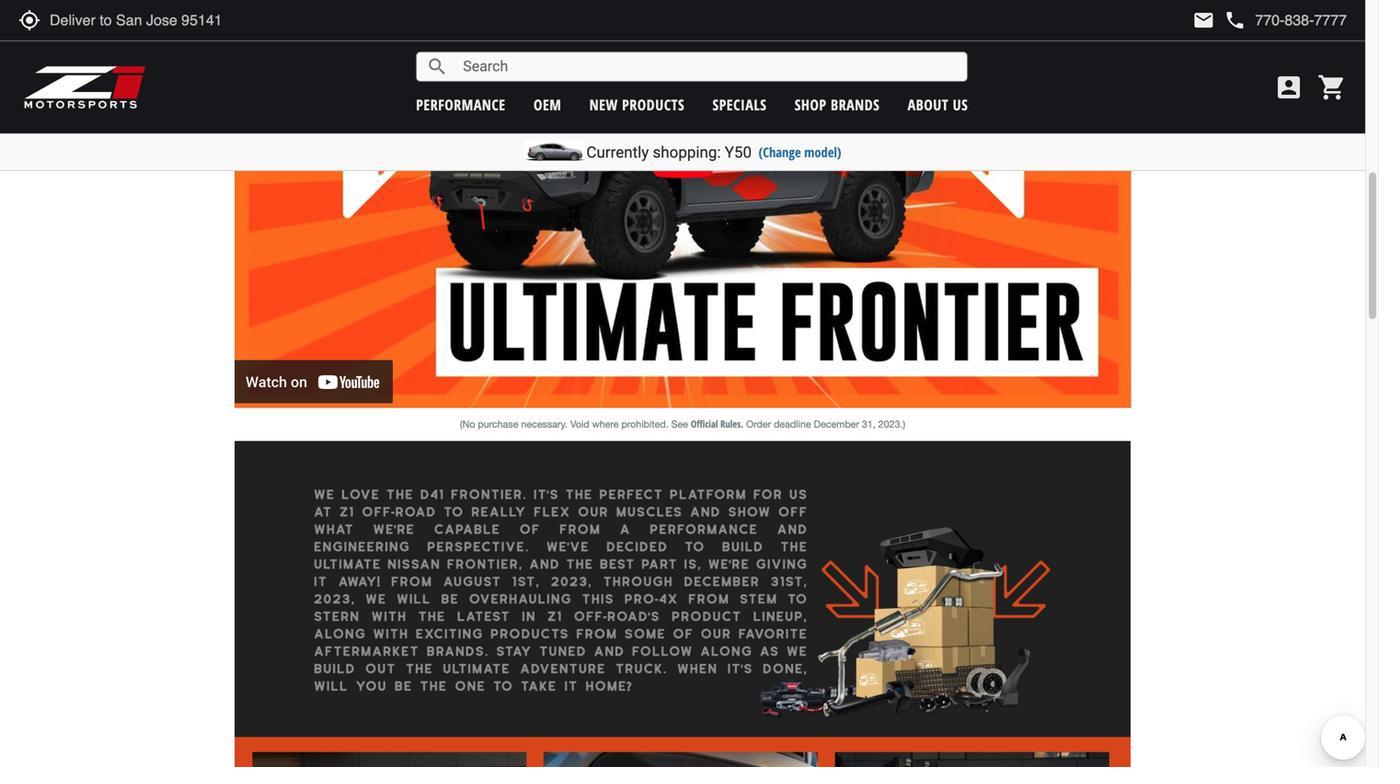 Task type: vqa. For each thing, say whether or not it's contained in the screenshot.
Order
yes



Task type: describe. For each thing, give the bounding box(es) containing it.
(change
[[759, 143, 801, 161]]

about
[[908, 95, 949, 115]]

products
[[622, 95, 685, 115]]

currently
[[586, 143, 649, 161]]

(change model) link
[[759, 143, 841, 161]]

shopping_cart link
[[1313, 73, 1347, 102]]

oem link
[[534, 95, 562, 115]]

performance link
[[416, 95, 506, 115]]

official
[[691, 417, 718, 431]]

order
[[746, 419, 771, 430]]

about us link
[[908, 95, 968, 115]]

see
[[671, 419, 688, 430]]

shopping_cart
[[1317, 73, 1347, 102]]

deadline
[[774, 419, 811, 430]]

y50
[[725, 143, 752, 161]]

new products link
[[589, 95, 685, 115]]

specials link
[[713, 95, 767, 115]]

model)
[[804, 143, 841, 161]]

Search search field
[[448, 53, 967, 81]]

phone link
[[1224, 9, 1347, 31]]

z1 motorsports logo image
[[23, 64, 147, 110]]

shop brands link
[[795, 95, 880, 115]]

oem
[[534, 95, 562, 115]]

mail link
[[1193, 9, 1215, 31]]

account_box
[[1274, 73, 1304, 102]]

phone
[[1224, 9, 1246, 31]]



Task type: locate. For each thing, give the bounding box(es) containing it.
new
[[589, 95, 618, 115]]

specials
[[713, 95, 767, 115]]

2023.)
[[878, 419, 905, 430]]

shop brands
[[795, 95, 880, 115]]

where
[[592, 419, 619, 430]]

search
[[426, 56, 448, 78]]

rules.
[[720, 417, 743, 431]]

mail
[[1193, 9, 1215, 31]]

void
[[570, 419, 589, 430]]

official rules. link
[[691, 417, 743, 431]]

us
[[953, 95, 968, 115]]

necessary.
[[521, 419, 568, 430]]

31,
[[862, 419, 876, 430]]

currently shopping: y50 (change model)
[[586, 143, 841, 161]]

about us
[[908, 95, 968, 115]]

december
[[814, 419, 859, 430]]

shop
[[795, 95, 827, 115]]

shopping:
[[653, 143, 721, 161]]

account_box link
[[1270, 73, 1308, 102]]

prohibited.
[[621, 419, 669, 430]]

mail phone
[[1193, 9, 1246, 31]]

(no
[[460, 419, 475, 430]]

performance
[[416, 95, 506, 115]]

my_location
[[18, 9, 40, 31]]

purchase
[[478, 419, 518, 430]]

brands
[[831, 95, 880, 115]]

new products
[[589, 95, 685, 115]]

(no purchase necessary. void where prohibited. see official rules. order deadline december 31, 2023.)
[[460, 417, 905, 431]]



